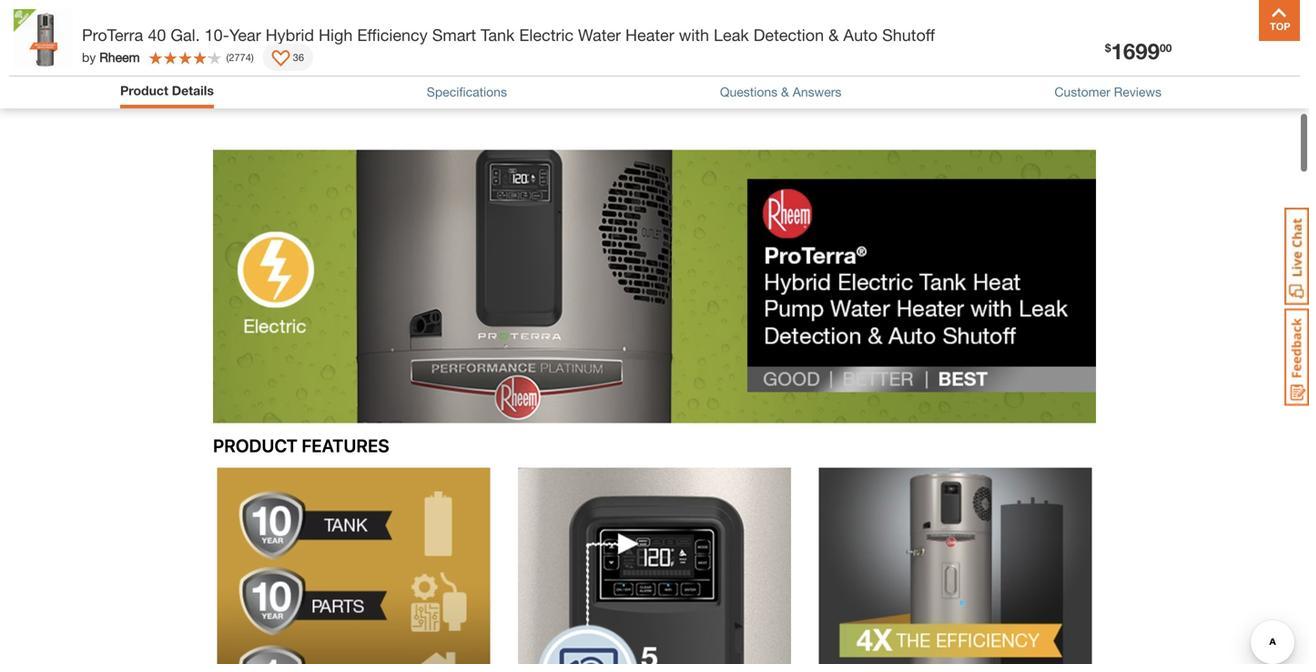 Task type: vqa. For each thing, say whether or not it's contained in the screenshot.
Year
yes



Task type: describe. For each thing, give the bounding box(es) containing it.
water
[[579, 25, 621, 45]]

$
[[1106, 41, 1112, 54]]

leak
[[714, 25, 749, 45]]

electric
[[520, 25, 574, 45]]

( 2774 )
[[226, 51, 254, 63]]

gal.
[[171, 25, 200, 45]]

1 horizontal spatial details
[[172, 83, 214, 98]]

product details down by on the left
[[9, 67, 130, 87]]

00
[[1161, 41, 1173, 54]]

shutoff
[[883, 25, 936, 45]]

smart
[[432, 25, 476, 45]]

0 horizontal spatial details
[[76, 67, 130, 87]]

rheem
[[99, 50, 140, 65]]

display image
[[272, 50, 290, 68]]

high
[[319, 25, 353, 45]]

heater
[[626, 25, 675, 45]]

customer reviews
[[1055, 84, 1162, 99]]

questions
[[720, 84, 778, 99]]

10-
[[205, 25, 229, 45]]

0 horizontal spatial product
[[9, 67, 71, 87]]

1 horizontal spatial &
[[829, 25, 839, 45]]

answers
[[793, 84, 842, 99]]

proterra 40 gal. 10-year hybrid high efficiency smart tank electric water heater with leak detection & auto shutoff
[[82, 25, 936, 45]]

auto
[[844, 25, 878, 45]]

reviews
[[1115, 84, 1162, 99]]

hybrid
[[266, 25, 314, 45]]

$ 1699 00
[[1106, 38, 1173, 64]]

by
[[82, 50, 96, 65]]

36 button
[[263, 44, 313, 71]]



Task type: locate. For each thing, give the bounding box(es) containing it.
proterra
[[82, 25, 143, 45]]

detection
[[754, 25, 824, 45]]

&
[[829, 25, 839, 45], [782, 84, 790, 99]]

1 horizontal spatial product
[[120, 83, 168, 98]]

top button
[[1260, 0, 1301, 41]]

2774
[[229, 51, 251, 63]]

details down 'by rheem'
[[76, 67, 130, 87]]

year
[[229, 25, 261, 45]]

1699
[[1112, 38, 1161, 64]]

product image image
[[14, 9, 73, 68]]

details
[[76, 67, 130, 87], [172, 83, 214, 98]]

product details down 40
[[120, 83, 214, 98]]

36
[[293, 51, 304, 63]]

feedback link image
[[1285, 308, 1310, 406]]

questions & answers button
[[720, 82, 842, 101], [720, 82, 842, 101]]

1 vertical spatial &
[[782, 84, 790, 99]]

tank
[[481, 25, 515, 45]]

live chat image
[[1285, 208, 1310, 305]]

efficiency
[[357, 25, 428, 45]]

specifications
[[427, 84, 507, 99]]

0 horizontal spatial &
[[782, 84, 790, 99]]

& left answers
[[782, 84, 790, 99]]

specifications button
[[427, 82, 507, 101], [427, 82, 507, 101]]

details down gal.
[[172, 83, 214, 98]]

)
[[251, 51, 254, 63]]

0 vertical spatial &
[[829, 25, 839, 45]]

customer reviews button
[[1055, 82, 1162, 101], [1055, 82, 1162, 101]]

with
[[679, 25, 710, 45]]

product details
[[9, 67, 130, 87], [120, 83, 214, 98]]

customer
[[1055, 84, 1111, 99]]

product details button
[[0, 41, 1310, 114], [120, 81, 214, 104], [120, 81, 214, 100]]

(
[[226, 51, 229, 63]]

40
[[148, 25, 166, 45]]

& left auto at the top
[[829, 25, 839, 45]]

product
[[9, 67, 71, 87], [120, 83, 168, 98]]

questions & answers
[[720, 84, 842, 99]]

by rheem
[[82, 50, 140, 65]]



